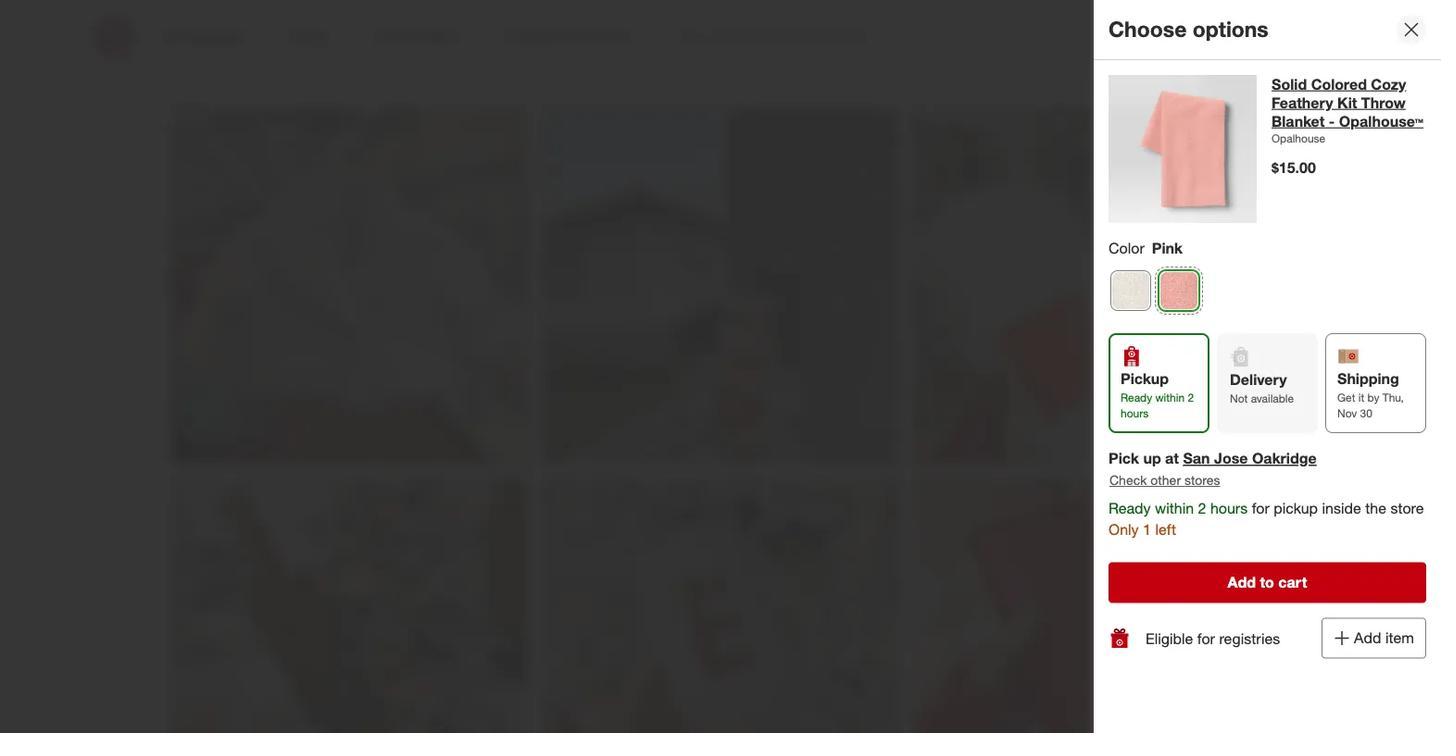 Task type: describe. For each thing, give the bounding box(es) containing it.
blanket for solid colored cozy feathery kit throw blanket - opalhouse™
[[1321, 536, 1374, 554]]

@madisonpaynestyle link
[[1109, 90, 1413, 470]]

for inside ready within 2 hours for pickup inside the store only 1 left
[[1253, 500, 1270, 518]]

shipping get it by thu, nov 30
[[1338, 370, 1405, 421]]

get
[[1338, 391, 1356, 405]]

color
[[1109, 240, 1145, 258]]

30
[[1361, 407, 1373, 421]]

kids ( 509 )
[[1066, 49, 1119, 66]]

hours inside ready within 2 hours for pickup inside the store only 1 left
[[1211, 500, 1248, 518]]

add for "add to cart" button within explore item dialog
[[1281, 646, 1302, 660]]

pink
[[1153, 240, 1183, 258]]

san jose oakridge button
[[1184, 449, 1317, 470]]

(
[[1094, 51, 1097, 65]]

available
[[1252, 392, 1295, 406]]

only inside only at ¬
[[1272, 557, 1299, 573]]

add item button
[[1322, 619, 1427, 659]]

item for explore item
[[1192, 16, 1236, 42]]

hours inside pickup ready within 2 hours
[[1121, 407, 1149, 421]]

not
[[1231, 392, 1249, 406]]

shipping
[[1338, 370, 1400, 388]]

kids
[[1066, 49, 1091, 66]]

explore item dialog
[[1094, 0, 1442, 734]]

add to cart inside explore item dialog
[[1281, 646, 1340, 660]]

cart inside the choose options dialog
[[1279, 574, 1308, 592]]

pickup ready within 2 hours
[[1121, 370, 1195, 421]]

thu,
[[1383, 391, 1405, 405]]

solid for solid colored cozy feathery kit throw blanket - opalhouse™
[[1272, 493, 1308, 512]]

explore item
[[1109, 16, 1236, 42]]

oakridge
[[1253, 450, 1317, 468]]

pickup
[[1274, 500, 1319, 518]]

other
[[1151, 473, 1182, 489]]

What can we help you find? suggestions appear below search field
[[674, 17, 1135, 57]]

choose options
[[1109, 16, 1269, 42]]

throw for solid colored cozy feathery kit throw blanket - opalhouse™
[[1272, 536, 1317, 554]]

san
[[1184, 450, 1211, 468]]

pick
[[1109, 450, 1140, 468]]

options
[[1193, 16, 1269, 42]]

choose
[[1109, 16, 1187, 42]]

to for "add to cart" button inside the the choose options dialog
[[1261, 574, 1275, 592]]

0 horizontal spatial for
[[1198, 630, 1216, 648]]

store
[[1391, 500, 1425, 518]]

only inside ready within 2 hours for pickup inside the store only 1 left
[[1109, 521, 1139, 539]]

feathery for solid colored cozy feathery kit throw blanket - opalhouse™
[[1312, 515, 1373, 533]]

at inside pick up at san jose oakridge check other stores
[[1166, 450, 1180, 468]]

eligible
[[1146, 630, 1194, 648]]

solid colored cozy feathery kit throw blanket - opalhouse™
[[1272, 493, 1397, 575]]

registries
[[1220, 630, 1281, 648]]

user image by @wild___wild___weston image
[[543, 110, 899, 465]]

the
[[1366, 500, 1387, 518]]

add to cart inside the choose options dialog
[[1228, 574, 1308, 592]]

add to cart button inside the choose options dialog
[[1109, 563, 1427, 604]]

$15.00 inside explore item dialog
[[1272, 607, 1311, 624]]

left
[[1156, 521, 1177, 539]]

jose
[[1215, 450, 1249, 468]]

at inside only at ¬
[[1302, 557, 1313, 573]]

to for "add to cart" button within explore item dialog
[[1305, 646, 1316, 660]]

delivery not available
[[1231, 371, 1295, 406]]

solid colored cozy feathery kit throw blanket - opalhouse™ opalhouse
[[1272, 75, 1424, 145]]



Task type: locate. For each thing, give the bounding box(es) containing it.
1 vertical spatial to
[[1305, 646, 1316, 660]]

0 horizontal spatial at
[[1166, 450, 1180, 468]]

nov
[[1338, 407, 1358, 421]]

for
[[1253, 500, 1270, 518], [1198, 630, 1216, 648]]

0 vertical spatial $15.00
[[1272, 159, 1317, 177]]

cozy for solid colored cozy feathery kit throw blanket - opalhouse™ opalhouse
[[1372, 75, 1407, 93]]

2 solid from the top
[[1272, 493, 1308, 512]]

0 vertical spatial hours
[[1121, 407, 1149, 421]]

solid
[[1272, 75, 1308, 93], [1272, 493, 1308, 512]]

1 vertical spatial item
[[1386, 630, 1415, 648]]

opalhouse
[[1272, 132, 1326, 145]]

throw inside solid colored cozy feathery kit throw blanket - opalhouse™
[[1272, 536, 1317, 554]]

blanket up '¬'
[[1321, 536, 1374, 554]]

user image by @madisonpaynestyle image inside explore item dialog
[[1109, 90, 1413, 470]]

1 horizontal spatial 2
[[1199, 500, 1207, 518]]

to right registries
[[1305, 646, 1316, 660]]

0 vertical spatial only
[[1109, 521, 1139, 539]]

colored for solid colored cozy feathery kit throw blanket - opalhouse™ opalhouse
[[1312, 75, 1368, 93]]

0 vertical spatial solid colored cozy feathery kit throw blanket - opalhouse™ link
[[1272, 75, 1427, 131]]

check
[[1110, 473, 1148, 489]]

0 vertical spatial solid
[[1272, 75, 1308, 93]]

0 vertical spatial opalhouse™
[[1340, 112, 1424, 130]]

- for solid colored cozy feathery kit throw blanket - opalhouse™ opalhouse
[[1330, 112, 1336, 130]]

cozy for solid colored cozy feathery kit throw blanket - opalhouse™
[[1272, 515, 1308, 533]]

1 horizontal spatial to
[[1305, 646, 1316, 660]]

add to cart button up registries
[[1109, 563, 1427, 604]]

1 vertical spatial ready
[[1109, 500, 1151, 518]]

ready inside ready within 2 hours for pickup inside the store only 1 left
[[1109, 500, 1151, 518]]

1 vertical spatial solid colored cozy feathery kit throw blanket - opalhouse™ link
[[1272, 492, 1402, 575]]

choose options dialog
[[1094, 0, 1442, 734]]

throw for solid colored cozy feathery kit throw blanket - opalhouse™ opalhouse
[[1362, 94, 1406, 112]]

1 within from the top
[[1156, 391, 1185, 405]]

solid colored cozy feathery kit throw blanket - opalhouse™ link for opalhouse
[[1272, 75, 1427, 131]]

1 vertical spatial hours
[[1211, 500, 1248, 518]]

0 vertical spatial kit
[[1338, 94, 1358, 112]]

0 horizontal spatial 2
[[1188, 391, 1195, 405]]

0 horizontal spatial kit
[[1338, 94, 1358, 112]]

0 vertical spatial 2
[[1188, 391, 1195, 405]]

within down the 'pickup'
[[1156, 391, 1185, 405]]

throw inside solid colored cozy feathery kit throw blanket - opalhouse™ opalhouse
[[1362, 94, 1406, 112]]

item
[[1192, 16, 1236, 42], [1386, 630, 1415, 648]]

ready
[[1121, 391, 1153, 405], [1109, 500, 1151, 518]]

color pink
[[1109, 240, 1183, 258]]

pick up at san jose oakridge check other stores
[[1109, 450, 1317, 489]]

feathery inside solid colored cozy feathery kit throw blanket - opalhouse™
[[1312, 515, 1373, 533]]

- inside solid colored cozy feathery kit throw blanket - opalhouse™ opalhouse
[[1330, 112, 1336, 130]]

0 vertical spatial feathery
[[1272, 94, 1334, 112]]

within inside pickup ready within 2 hours
[[1156, 391, 1185, 405]]

solid colored cozy feathery kit throw blanket - opalhouse™ link for only at
[[1272, 492, 1402, 575]]

for left the pickup
[[1253, 500, 1270, 518]]

cart left add item
[[1319, 646, 1340, 660]]

kit inside solid colored cozy feathery kit throw blanket - opalhouse™
[[1378, 515, 1397, 533]]

1 horizontal spatial only
[[1272, 557, 1299, 573]]

$15.00 inside the choose options dialog
[[1272, 159, 1317, 177]]

colored inside solid colored cozy feathery kit throw blanket - opalhouse™
[[1312, 493, 1368, 512]]

0 vertical spatial solid colored cozy feathery kit throw blanket - opalhouse™ image
[[1109, 75, 1257, 223]]

¬
[[1317, 556, 1329, 574]]

1 vertical spatial $15.00
[[1272, 607, 1311, 624]]

1
[[1144, 521, 1152, 539]]

opalhouse™
[[1340, 112, 1424, 130], [1272, 557, 1357, 575]]

1 vertical spatial add to cart
[[1281, 646, 1340, 660]]

1 colored from the top
[[1312, 75, 1368, 93]]

colored
[[1312, 75, 1368, 93], [1312, 493, 1368, 512]]

ready down the 'pickup'
[[1121, 391, 1153, 405]]

1 horizontal spatial throw
[[1362, 94, 1406, 112]]

colored up '¬'
[[1312, 493, 1368, 512]]

only at ¬
[[1272, 556, 1329, 574]]

1 vertical spatial only
[[1272, 557, 1299, 573]]

up
[[1144, 450, 1162, 468]]

opalhouse™ inside solid colored cozy feathery kit throw blanket - opalhouse™
[[1272, 557, 1357, 575]]

0 horizontal spatial throw
[[1272, 536, 1317, 554]]

1 solid colored cozy feathery kit throw blanket - opalhouse™ image from the top
[[1109, 75, 1257, 223]]

$15.00
[[1272, 159, 1317, 177], [1272, 607, 1311, 624]]

0 horizontal spatial item
[[1192, 16, 1236, 42]]

0 vertical spatial ready
[[1121, 391, 1153, 405]]

cart
[[1279, 574, 1308, 592], [1319, 646, 1340, 660]]

within up left
[[1156, 500, 1195, 518]]

0 horizontal spatial only
[[1109, 521, 1139, 539]]

0 vertical spatial blanket
[[1272, 112, 1325, 130]]

0 vertical spatial throw
[[1362, 94, 1406, 112]]

solid inside solid colored cozy feathery kit throw blanket - opalhouse™ opalhouse
[[1272, 75, 1308, 93]]

1 vertical spatial cozy
[[1272, 515, 1308, 533]]

feathery for solid colored cozy feathery kit throw blanket - opalhouse™ opalhouse
[[1272, 94, 1334, 112]]

solid colored cozy feathery kit throw blanket - opalhouse™ image inside explore item dialog
[[1109, 492, 1261, 644]]

2 up @madisonpaynestyle
[[1188, 391, 1195, 405]]

to down only at ¬
[[1261, 574, 1275, 592]]

0 vertical spatial cozy
[[1372, 75, 1407, 93]]

1 vertical spatial blanket
[[1321, 536, 1374, 554]]

0 vertical spatial item
[[1192, 16, 1236, 42]]

within
[[1156, 391, 1185, 405], [1156, 500, 1195, 518]]

1 vertical spatial within
[[1156, 500, 1195, 518]]

1 horizontal spatial kit
[[1378, 515, 1397, 533]]

colored up opalhouse
[[1312, 75, 1368, 93]]

to
[[1261, 574, 1275, 592], [1305, 646, 1316, 660]]

user image by @dailystealsforyou image
[[172, 110, 528, 465]]

ivory image
[[1112, 271, 1151, 310]]

0 horizontal spatial cozy
[[1272, 515, 1308, 533]]

explore
[[1109, 16, 1186, 42]]

0 vertical spatial at
[[1166, 450, 1180, 468]]

2 solid colored cozy feathery kit throw blanket - opalhouse™ link from the top
[[1272, 492, 1402, 575]]

2 horizontal spatial add
[[1355, 630, 1382, 648]]

0 vertical spatial to
[[1261, 574, 1275, 592]]

1 vertical spatial at
[[1302, 557, 1313, 573]]

1 horizontal spatial at
[[1302, 557, 1313, 573]]

within inside ready within 2 hours for pickup inside the store only 1 left
[[1156, 500, 1195, 518]]

solid for solid colored cozy feathery kit throw blanket - opalhouse™ opalhouse
[[1272, 75, 1308, 93]]

item inside button
[[1386, 630, 1415, 648]]

cart down only at ¬
[[1279, 574, 1308, 592]]

1 horizontal spatial for
[[1253, 500, 1270, 518]]

-
[[1330, 112, 1336, 130], [1378, 536, 1384, 554]]

feathery
[[1272, 94, 1334, 112], [1312, 515, 1373, 533]]

1 vertical spatial opalhouse™
[[1272, 557, 1357, 575]]

- inside solid colored cozy feathery kit throw blanket - opalhouse™
[[1378, 536, 1384, 554]]

stores
[[1185, 473, 1221, 489]]

2
[[1188, 391, 1195, 405], [1199, 500, 1207, 518]]

blanket inside solid colored cozy feathery kit throw blanket - opalhouse™ opalhouse
[[1272, 112, 1325, 130]]

1 solid from the top
[[1272, 75, 1308, 93]]

colored inside solid colored cozy feathery kit throw blanket - opalhouse™ opalhouse
[[1312, 75, 1368, 93]]

opalhouse™ for solid colored cozy feathery kit throw blanket - opalhouse™
[[1272, 557, 1357, 575]]

solid colored cozy feathery kit throw blanket - opalhouse™ link inside the choose options dialog
[[1272, 75, 1427, 131]]

feathery inside solid colored cozy feathery kit throw blanket - opalhouse™ opalhouse
[[1272, 94, 1334, 112]]

0 vertical spatial within
[[1156, 391, 1185, 405]]

kit
[[1338, 94, 1358, 112], [1378, 515, 1397, 533]]

1 vertical spatial solid
[[1272, 493, 1308, 512]]

cozy inside solid colored cozy feathery kit throw blanket - opalhouse™ opalhouse
[[1372, 75, 1407, 93]]

0 vertical spatial add to cart
[[1228, 574, 1308, 592]]

only
[[1109, 521, 1139, 539], [1272, 557, 1299, 573]]

solid colored cozy feathery kit throw blanket - opalhouse™ image
[[1109, 75, 1257, 223], [1109, 492, 1261, 644]]

cozy
[[1372, 75, 1407, 93], [1272, 515, 1308, 533]]

hours
[[1121, 407, 1149, 421], [1211, 500, 1248, 518]]

hours down the stores
[[1211, 500, 1248, 518]]

0 horizontal spatial hours
[[1121, 407, 1149, 421]]

colored for solid colored cozy feathery kit throw blanket - opalhouse™
[[1312, 493, 1368, 512]]

solid colored cozy feathery kit throw blanket - opalhouse™ link
[[1272, 75, 1427, 131], [1272, 492, 1402, 575]]

blanket
[[1272, 112, 1325, 130], [1321, 536, 1374, 554]]

blanket inside solid colored cozy feathery kit throw blanket - opalhouse™
[[1321, 536, 1374, 554]]

1 horizontal spatial cart
[[1319, 646, 1340, 660]]

1 vertical spatial feathery
[[1312, 515, 1373, 533]]

blanket up opalhouse
[[1272, 112, 1325, 130]]

- for solid colored cozy feathery kit throw blanket - opalhouse™
[[1378, 536, 1384, 554]]

0 vertical spatial cart
[[1279, 574, 1308, 592]]

1 vertical spatial throw
[[1272, 536, 1317, 554]]

add to cart down only at ¬
[[1228, 574, 1308, 592]]

1 solid colored cozy feathery kit throw blanket - opalhouse™ link from the top
[[1272, 75, 1427, 131]]

search button
[[1122, 17, 1167, 61]]

1 vertical spatial kit
[[1378, 515, 1397, 533]]

ready inside pickup ready within 2 hours
[[1121, 391, 1153, 405]]

at left '¬'
[[1302, 557, 1313, 573]]

user image by @madisonpaynestyle image
[[1109, 90, 1413, 470], [914, 110, 1270, 465], [172, 480, 528, 734], [543, 480, 899, 734], [914, 480, 1270, 734]]

0 horizontal spatial to
[[1261, 574, 1275, 592]]

at right up
[[1166, 450, 1180, 468]]

1 horizontal spatial add
[[1281, 646, 1302, 660]]

1 horizontal spatial -
[[1378, 536, 1384, 554]]

opalhouse™ inside solid colored cozy feathery kit throw blanket - opalhouse™ opalhouse
[[1340, 112, 1424, 130]]

0 vertical spatial for
[[1253, 500, 1270, 518]]

0 horizontal spatial add
[[1228, 574, 1257, 592]]

2 inside pickup ready within 2 hours
[[1188, 391, 1195, 405]]

$15.00 down opalhouse
[[1272, 159, 1317, 177]]

pink image
[[1160, 271, 1199, 310]]

add for "add to cart" button inside the the choose options dialog
[[1228, 574, 1257, 592]]

1 horizontal spatial cozy
[[1372, 75, 1407, 93]]

1 vertical spatial cart
[[1319, 646, 1340, 660]]

0 horizontal spatial -
[[1330, 112, 1336, 130]]

for right eligible
[[1198, 630, 1216, 648]]

@madisonpaynestyle
[[1124, 430, 1236, 443]]

to inside the choose options dialog
[[1261, 574, 1275, 592]]

1 vertical spatial for
[[1198, 630, 1216, 648]]

pickup
[[1121, 370, 1169, 388]]

2 $15.00 from the top
[[1272, 607, 1311, 624]]

add to cart button left add item
[[1272, 639, 1349, 668]]

1 vertical spatial -
[[1378, 536, 1384, 554]]

kit inside solid colored cozy feathery kit throw blanket - opalhouse™ opalhouse
[[1338, 94, 1358, 112]]

solid down oakridge
[[1272, 493, 1308, 512]]

it
[[1359, 391, 1365, 405]]

$15.00 up registries
[[1272, 607, 1311, 624]]

only left '¬'
[[1272, 557, 1299, 573]]

2 within from the top
[[1156, 500, 1195, 518]]

add item
[[1355, 630, 1415, 648]]

eligible for registries
[[1146, 630, 1281, 648]]

add
[[1228, 574, 1257, 592], [1355, 630, 1382, 648], [1281, 646, 1302, 660]]

1 vertical spatial solid colored cozy feathery kit throw blanket - opalhouse™ image
[[1109, 492, 1261, 644]]

feathery up opalhouse
[[1272, 94, 1334, 112]]

solid colored cozy feathery kit throw blanket - opalhouse™ image inside the choose options dialog
[[1109, 75, 1257, 223]]

1 vertical spatial 2
[[1199, 500, 1207, 518]]

)
[[1116, 51, 1119, 65]]

by
[[1368, 391, 1380, 405]]

2 inside ready within 2 hours for pickup inside the store only 1 left
[[1199, 500, 1207, 518]]

1 $15.00 from the top
[[1272, 159, 1317, 177]]

solid inside solid colored cozy feathery kit throw blanket - opalhouse™
[[1272, 493, 1308, 512]]

add inside button
[[1355, 630, 1382, 648]]

kit for solid colored cozy feathery kit throw blanket - opalhouse™
[[1378, 515, 1397, 533]]

add to cart button
[[1109, 563, 1427, 604], [1272, 639, 1349, 668]]

add to cart
[[1228, 574, 1308, 592], [1281, 646, 1340, 660]]

1 vertical spatial add to cart button
[[1272, 639, 1349, 668]]

hours down the 'pickup'
[[1121, 407, 1149, 421]]

cozy inside solid colored cozy feathery kit throw blanket - opalhouse™
[[1272, 515, 1308, 533]]

1 horizontal spatial hours
[[1211, 500, 1248, 518]]

check other stores button
[[1109, 471, 1222, 491]]

delivery
[[1231, 371, 1288, 389]]

0 vertical spatial colored
[[1312, 75, 1368, 93]]

solid up opalhouse
[[1272, 75, 1308, 93]]

inside
[[1323, 500, 1362, 518]]

only left the 1
[[1109, 521, 1139, 539]]

at
[[1166, 450, 1180, 468], [1302, 557, 1313, 573]]

ready within 2 hours for pickup inside the store only 1 left
[[1109, 500, 1425, 539]]

@madisonpaynestyle button
[[1109, 90, 1413, 470]]

opalhouse™ for solid colored cozy feathery kit throw blanket - opalhouse™ opalhouse
[[1340, 112, 1424, 130]]

509
[[1097, 51, 1116, 65]]

kit for solid colored cozy feathery kit throw blanket - opalhouse™ opalhouse
[[1338, 94, 1358, 112]]

1 vertical spatial colored
[[1312, 493, 1368, 512]]

add to cart left add item
[[1281, 646, 1340, 660]]

feathery up '¬'
[[1312, 515, 1373, 533]]

0 vertical spatial -
[[1330, 112, 1336, 130]]

blanket for solid colored cozy feathery kit throw blanket - opalhouse™ opalhouse
[[1272, 112, 1325, 130]]

0 horizontal spatial cart
[[1279, 574, 1308, 592]]

2 down the stores
[[1199, 500, 1207, 518]]

search
[[1122, 30, 1167, 48]]

cart inside explore item dialog
[[1319, 646, 1340, 660]]

2 colored from the top
[[1312, 493, 1368, 512]]

add to cart button inside explore item dialog
[[1272, 639, 1349, 668]]

to inside explore item dialog
[[1305, 646, 1316, 660]]

item inside dialog
[[1192, 16, 1236, 42]]

1 horizontal spatial item
[[1386, 630, 1415, 648]]

2 solid colored cozy feathery kit throw blanket - opalhouse™ image from the top
[[1109, 492, 1261, 644]]

add inside explore item dialog
[[1281, 646, 1302, 660]]

ready up the 1
[[1109, 500, 1151, 518]]

throw
[[1362, 94, 1406, 112], [1272, 536, 1317, 554]]

item for add item
[[1386, 630, 1415, 648]]

0 vertical spatial add to cart button
[[1109, 563, 1427, 604]]



Task type: vqa. For each thing, say whether or not it's contained in the screenshot.
STYLE
no



